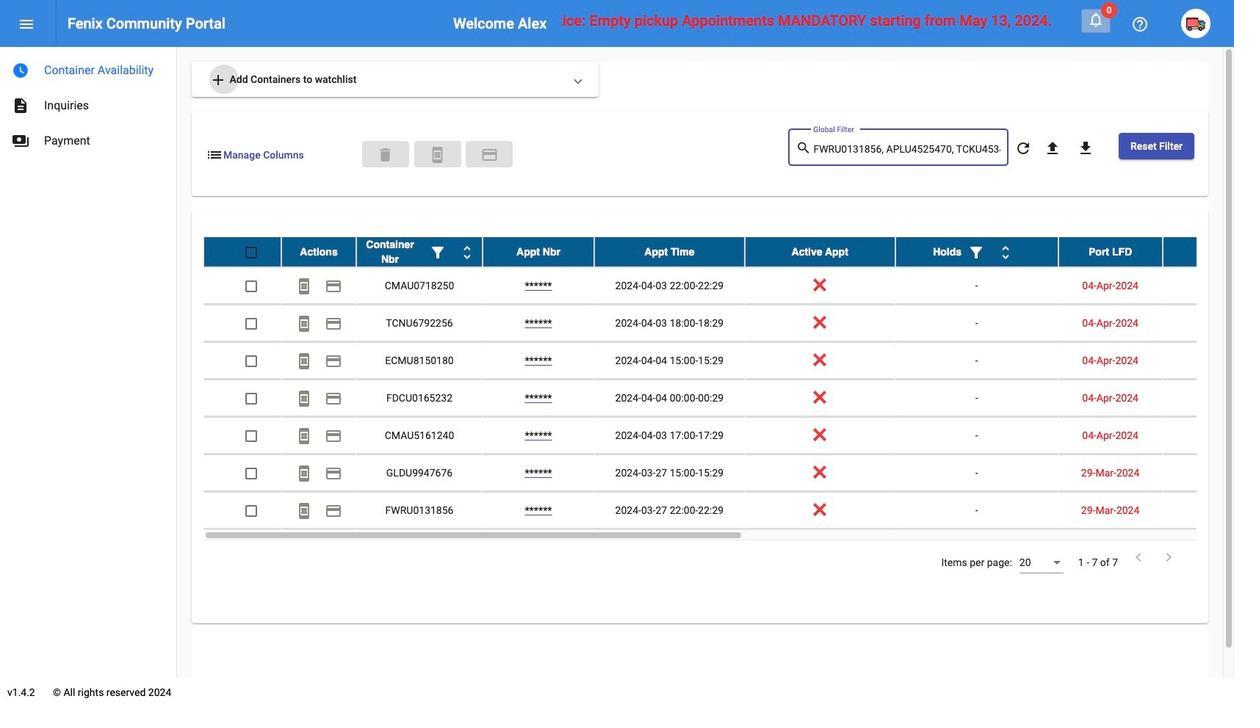 Task type: describe. For each thing, give the bounding box(es) containing it.
6 row from the top
[[204, 417, 1234, 455]]

no color image inside column header
[[459, 244, 476, 262]]

3 column header from the left
[[483, 237, 594, 267]]

3 row from the top
[[204, 305, 1234, 342]]

8 column header from the left
[[1163, 237, 1234, 267]]

2 column header from the left
[[356, 237, 483, 267]]

cell for 7th row from the bottom
[[1163, 268, 1234, 304]]

cell for fifth row from the bottom of the page
[[1163, 342, 1234, 379]]

4 row from the top
[[204, 342, 1234, 380]]



Task type: locate. For each thing, give the bounding box(es) containing it.
5 cell from the top
[[1163, 417, 1234, 454]]

1 row from the top
[[204, 237, 1234, 268]]

no color image
[[1087, 11, 1105, 29], [1132, 16, 1149, 33], [12, 97, 29, 115], [12, 132, 29, 150], [1015, 140, 1032, 157], [1077, 140, 1095, 157], [429, 146, 446, 164], [481, 146, 499, 164], [429, 244, 447, 262], [968, 244, 985, 262], [997, 244, 1015, 262], [295, 353, 313, 371], [295, 390, 313, 408], [295, 465, 313, 483], [295, 503, 313, 520], [325, 503, 342, 520], [1130, 549, 1148, 567], [1160, 549, 1178, 567]]

5 column header from the left
[[745, 237, 895, 267]]

7 row from the top
[[204, 455, 1234, 492]]

1 column header from the left
[[281, 237, 356, 267]]

2 row from the top
[[204, 268, 1234, 305]]

row
[[204, 237, 1234, 268], [204, 268, 1234, 305], [204, 305, 1234, 342], [204, 342, 1234, 380], [204, 380, 1234, 417], [204, 417, 1234, 455], [204, 455, 1234, 492], [204, 492, 1234, 530]]

4 cell from the top
[[1163, 380, 1234, 417]]

4 column header from the left
[[594, 237, 745, 267]]

1 cell from the top
[[1163, 268, 1234, 304]]

delete image
[[377, 146, 394, 164]]

8 row from the top
[[204, 492, 1234, 530]]

cell for 3rd row from the bottom
[[1163, 417, 1234, 454]]

6 column header from the left
[[895, 237, 1059, 267]]

cell for sixth row from the bottom
[[1163, 305, 1234, 342]]

no color image
[[18, 16, 35, 33], [12, 62, 29, 79], [209, 71, 227, 89], [796, 139, 814, 157], [1044, 140, 1062, 157], [206, 146, 223, 164], [459, 244, 476, 262], [295, 278, 313, 296], [325, 278, 342, 296], [295, 315, 313, 333], [325, 315, 342, 333], [325, 353, 342, 371], [325, 390, 342, 408], [295, 428, 313, 446], [325, 428, 342, 446], [325, 465, 342, 483]]

grid
[[204, 237, 1234, 541]]

2 cell from the top
[[1163, 305, 1234, 342]]

7 column header from the left
[[1059, 237, 1163, 267]]

3 cell from the top
[[1163, 342, 1234, 379]]

cell for 8th row from the top of the page
[[1163, 492, 1234, 529]]

6 cell from the top
[[1163, 455, 1234, 492]]

navigation
[[0, 47, 176, 159]]

cell for 4th row from the bottom
[[1163, 380, 1234, 417]]

cell
[[1163, 268, 1234, 304], [1163, 305, 1234, 342], [1163, 342, 1234, 379], [1163, 380, 1234, 417], [1163, 417, 1234, 454], [1163, 455, 1234, 492], [1163, 492, 1234, 529]]

cell for seventh row from the top
[[1163, 455, 1234, 492]]

Global Watchlist Filter field
[[814, 144, 1001, 156]]

5 row from the top
[[204, 380, 1234, 417]]

7 cell from the top
[[1163, 492, 1234, 529]]

column header
[[281, 237, 356, 267], [356, 237, 483, 267], [483, 237, 594, 267], [594, 237, 745, 267], [745, 237, 895, 267], [895, 237, 1059, 267], [1059, 237, 1163, 267], [1163, 237, 1234, 267]]



Task type: vqa. For each thing, say whether or not it's contained in the screenshot.
no color image in column header
yes



